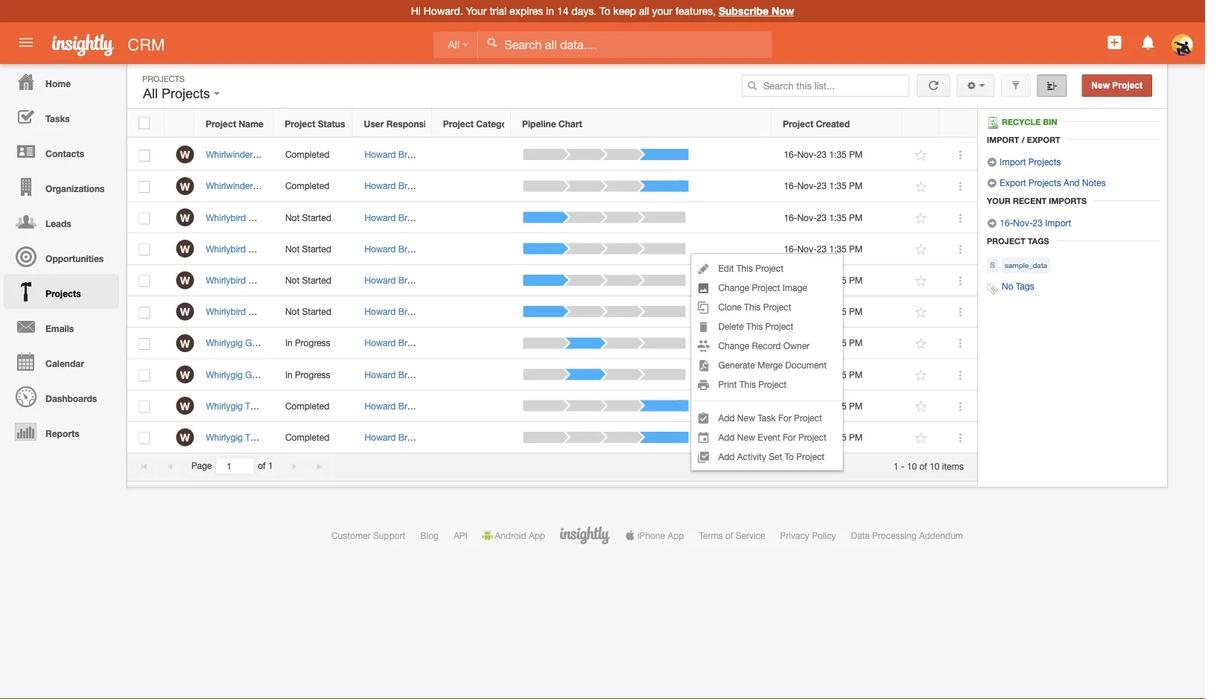 Task type: locate. For each thing, give the bounding box(es) containing it.
1 vertical spatial circle arrow right image
[[987, 218, 997, 229]]

android app
[[495, 530, 545, 541]]

follow image for samantha
[[914, 400, 928, 414]]

Search all data.... text field
[[478, 31, 772, 58]]

2 howard from the top
[[365, 181, 396, 191]]

cell for whirlygig t920 - nakatomi trading corp. - samantha wright
[[432, 391, 512, 422]]

16- for miyazaki
[[784, 432, 797, 443]]

import projects
[[997, 156, 1061, 167]]

1 vertical spatial in
[[285, 369, 293, 380]]

2 vertical spatial new
[[737, 432, 755, 443]]

6 1:35 from the top
[[829, 306, 847, 317]]

industries for roger
[[327, 181, 366, 191]]

brown for martin
[[398, 244, 424, 254]]

nov-
[[797, 149, 817, 160], [797, 181, 817, 191], [797, 212, 817, 223], [1013, 217, 1033, 228], [797, 244, 817, 254], [797, 275, 817, 285], [797, 306, 817, 317], [797, 338, 817, 348], [797, 369, 817, 380], [797, 401, 817, 411], [797, 432, 817, 443]]

6 follow image from the top
[[914, 337, 928, 351]]

completed cell
[[274, 139, 353, 171], [274, 171, 353, 202], [274, 391, 353, 422], [274, 422, 353, 454]]

x250 for warbucks
[[248, 306, 269, 317]]

howard for samantha
[[365, 401, 396, 411]]

whirlwinder x520 - oceanic airlines - cynthia allen
[[206, 149, 410, 160]]

cell for whirlybird x250 - warbucks industries - carlos smith
[[432, 296, 512, 328]]

hi howard. your trial expires in 14 days. to keep all your features, subscribe now
[[411, 5, 794, 17]]

7 pm from the top
[[849, 338, 863, 348]]

w link for whirlybird x250 - cyberdyne systems corp. - nicole gomez
[[176, 271, 194, 289]]

2 t920 from the top
[[245, 432, 265, 443]]

howard brown link for samantha
[[365, 401, 424, 411]]

4 16-nov-23 1:35 pm from the top
[[784, 244, 863, 254]]

not down whirlybird g950 - sirius corp. - tina martin
[[285, 275, 300, 285]]

- right llc
[[344, 338, 348, 348]]

nakatomi
[[274, 401, 312, 411]]

1:35 for allen
[[829, 149, 847, 160]]

brown up miyazaki
[[398, 401, 424, 411]]

5 pm from the top
[[849, 275, 863, 285]]

8 brown from the top
[[398, 369, 424, 380]]

in progress cell
[[274, 328, 353, 359], [274, 359, 353, 391]]

0 vertical spatial industries
[[327, 181, 366, 191]]

completed
[[285, 149, 329, 160], [285, 181, 329, 191], [285, 401, 329, 411], [285, 432, 329, 443]]

1 vertical spatial for
[[783, 432, 796, 443]]

whirlybird x250 - cyberdyne systems corp. - nicole gomez
[[206, 275, 447, 285]]

howard.
[[424, 5, 463, 17]]

3 howard brown link from the top
[[365, 212, 424, 223]]

oceanic
[[284, 149, 317, 160], [275, 369, 308, 380]]

2 g950 from the top
[[248, 244, 270, 254]]

whirlygig t920 - nakatomi trading corp. - samantha wright link
[[206, 401, 454, 411]]

projects inside button
[[162, 86, 210, 101]]

add left event
[[718, 432, 735, 443]]

None checkbox
[[139, 181, 150, 193], [139, 213, 150, 224], [139, 275, 150, 287], [139, 370, 150, 382], [139, 181, 150, 193], [139, 213, 150, 224], [139, 275, 150, 287], [139, 370, 150, 382]]

projects for export projects and notes
[[1029, 177, 1061, 188]]

to inside "link"
[[785, 451, 794, 462]]

recycle bin link
[[987, 117, 1065, 129]]

refresh list image
[[927, 80, 941, 91]]

0 vertical spatial airlines
[[320, 149, 349, 160]]

0 horizontal spatial export
[[1000, 177, 1026, 188]]

6 16-nov-23 1:35 pm cell from the top
[[772, 296, 903, 328]]

0 horizontal spatial 1
[[268, 461, 273, 471]]

1 vertical spatial oceanic
[[275, 369, 308, 380]]

for for task
[[778, 413, 792, 423]]

5 brown from the top
[[398, 275, 424, 285]]

import down "/"
[[1000, 156, 1026, 167]]

follow image
[[914, 274, 928, 288]]

1 - 10 of 10 items
[[894, 461, 964, 471]]

this right edit
[[736, 263, 753, 273]]

None checkbox
[[139, 117, 150, 129], [139, 150, 150, 162], [139, 244, 150, 256], [139, 307, 150, 319], [139, 338, 150, 350], [139, 401, 150, 413], [139, 433, 150, 444], [139, 117, 150, 129], [139, 150, 150, 162], [139, 244, 150, 256], [139, 307, 150, 319], [139, 338, 150, 350], [139, 401, 150, 413], [139, 433, 150, 444]]

5 howard brown link from the top
[[365, 275, 424, 285]]

23 for allen
[[817, 149, 827, 160]]

0 vertical spatial all
[[448, 39, 460, 51]]

circle arrow right image
[[987, 157, 997, 168], [987, 218, 997, 229]]

16- for allen
[[784, 149, 797, 160]]

howard right lee
[[365, 212, 396, 223]]

started left tina
[[302, 244, 331, 254]]

4 started from the top
[[302, 306, 331, 317]]

pm for miyazaki
[[849, 432, 863, 443]]

9 follow image from the top
[[914, 431, 928, 445]]

not started up whirlybird x250 - warbucks industries - carlos smith
[[285, 275, 331, 285]]

howard brown link up the "roger"
[[365, 149, 424, 160]]

completed cell for roger
[[274, 171, 353, 202]]

completed cell for cynthia
[[274, 139, 353, 171]]

16-nov-23 1:35 pm for smith
[[784, 306, 863, 317]]

delete
[[718, 321, 744, 332]]

howard
[[365, 149, 396, 160], [365, 181, 396, 191], [365, 212, 396, 223], [365, 244, 396, 254], [365, 275, 396, 285], [365, 306, 396, 317], [365, 338, 396, 348], [365, 369, 396, 380], [365, 401, 396, 411], [365, 432, 396, 443]]

4 16-nov-23 1:35 pm cell from the top
[[772, 234, 903, 265]]

whirlygig for whirlygig t920 - nakatomi trading corp. - samantha wright
[[206, 401, 243, 411]]

howard brown link
[[365, 149, 424, 160], [365, 181, 424, 191], [365, 212, 424, 223], [365, 244, 424, 254], [365, 275, 424, 285], [365, 306, 424, 317], [365, 338, 424, 348], [365, 369, 424, 380], [365, 401, 424, 411], [365, 432, 424, 443]]

completed for cynthia
[[285, 149, 329, 160]]

1 vertical spatial new
[[737, 413, 755, 423]]

user
[[364, 118, 384, 129]]

0 vertical spatial g950
[[248, 212, 270, 223]]

1 vertical spatial g250
[[245, 369, 267, 380]]

howard up 'lane'
[[365, 306, 396, 317]]

howard down 'lane'
[[365, 369, 396, 380]]

2 g250 from the top
[[245, 369, 267, 380]]

10 w from the top
[[180, 432, 190, 444]]

not for sirius
[[285, 244, 300, 254]]

1 vertical spatial warbucks
[[277, 306, 317, 317]]

0 horizontal spatial all
[[143, 86, 158, 101]]

new project link
[[1082, 74, 1152, 97]]

oceanic up nakatomi
[[275, 369, 308, 380]]

recycle bin
[[1002, 117, 1057, 127]]

1 vertical spatial whirlwinder
[[206, 181, 253, 191]]

w row
[[127, 139, 977, 171], [127, 171, 977, 202], [127, 202, 977, 234], [127, 234, 977, 265], [127, 265, 977, 296], [127, 296, 977, 328], [127, 328, 977, 359], [127, 359, 977, 391], [127, 391, 977, 422], [127, 422, 977, 454]]

6 howard from the top
[[365, 306, 396, 317]]

completed for roger
[[285, 181, 329, 191]]

0 horizontal spatial app
[[529, 530, 545, 541]]

5 w row from the top
[[127, 265, 977, 296]]

0 vertical spatial in progress
[[285, 338, 330, 348]]

7 w link from the top
[[176, 334, 194, 352]]

10 16-nov-23 1:35 pm cell from the top
[[772, 422, 903, 454]]

howard brown link for lane
[[365, 338, 424, 348]]

brown right the "roger"
[[398, 181, 424, 191]]

howard brown link for miyazaki
[[365, 432, 424, 443]]

1 16-nov-23 1:35 pm cell from the top
[[772, 139, 903, 171]]

16- for mills
[[784, 181, 797, 191]]

7 16-nov-23 1:35 pm from the top
[[784, 338, 863, 348]]

9 howard from the top
[[365, 401, 396, 411]]

not started down whirlwinder x520 - warbucks industries - roger mills
[[285, 212, 331, 223]]

1 howard brown link from the top
[[365, 149, 424, 160]]

data processing addendum
[[851, 530, 963, 541]]

4 howard brown from the top
[[365, 244, 424, 254]]

6 w from the top
[[180, 306, 190, 318]]

0 vertical spatial for
[[778, 413, 792, 423]]

projects up the your recent imports
[[1029, 177, 1061, 188]]

warbucks for x520
[[284, 181, 324, 191]]

your left trial
[[466, 5, 487, 17]]

howard left mills
[[365, 181, 396, 191]]

1 vertical spatial progress
[[295, 369, 330, 380]]

brown
[[398, 149, 424, 160], [398, 181, 424, 191], [398, 212, 424, 223], [398, 244, 424, 254], [398, 275, 424, 285], [398, 306, 424, 317], [398, 338, 424, 348], [398, 369, 424, 380], [398, 401, 424, 411], [398, 432, 424, 443]]

notifications image
[[1139, 34, 1157, 51]]

all link
[[433, 32, 478, 58]]

2 horizontal spatial of
[[919, 461, 927, 471]]

oceanic for completed
[[284, 149, 317, 160]]

5 w from the top
[[180, 274, 190, 287]]

1 vertical spatial add
[[718, 432, 735, 443]]

tags
[[1016, 281, 1034, 292]]

w link for whirlygig g250 - jakubowski llc - barbara lane
[[176, 334, 194, 352]]

6 howard brown link from the top
[[365, 306, 424, 317]]

howard brown link for sakda
[[365, 369, 424, 380]]

carlos
[[367, 306, 393, 317]]

corp. right sirius
[[303, 244, 326, 254]]

project left name
[[206, 118, 236, 129]]

change project image link
[[692, 278, 843, 297]]

for
[[778, 413, 792, 423], [783, 432, 796, 443]]

follow image for mills
[[914, 180, 928, 194]]

8 1:35 from the top
[[829, 369, 847, 380]]

in progress cell down whirlybird x250 - warbucks industries - carlos smith
[[274, 328, 353, 359]]

started down whirlwinder x520 - warbucks industries - roger mills link
[[302, 212, 331, 223]]

projects for all projects
[[162, 86, 210, 101]]

howard for smith
[[365, 306, 396, 317]]

1:35 for miyazaki
[[829, 432, 847, 443]]

change for change record owner
[[718, 340, 749, 351]]

2 not started cell from the top
[[274, 234, 353, 265]]

whirlygig for whirlygig t920 - warbucks industries - wayne miyazaki
[[206, 432, 243, 443]]

in up nakatomi
[[285, 369, 293, 380]]

0 vertical spatial x250
[[248, 275, 269, 285]]

export down bin
[[1027, 135, 1060, 145]]

miyazaki
[[393, 432, 428, 443]]

3 not from the top
[[285, 275, 300, 285]]

all for all projects
[[143, 86, 158, 101]]

import
[[987, 135, 1019, 145], [1000, 156, 1026, 167], [1045, 217, 1071, 228]]

print this project link
[[692, 375, 843, 394]]

0 vertical spatial oceanic
[[284, 149, 317, 160]]

0 vertical spatial add
[[718, 413, 735, 423]]

3 w row from the top
[[127, 202, 977, 234]]

whirlwinder x520 - warbucks industries - roger mills
[[206, 181, 419, 191]]

0 vertical spatial g250
[[245, 338, 267, 348]]

g250 down the whirlygig g250 - jakubowski llc - barbara lane
[[245, 369, 267, 380]]

16- inside 16-nov-23 import link
[[1000, 217, 1013, 228]]

cell
[[432, 139, 512, 171], [432, 171, 512, 202], [432, 202, 512, 234], [127, 234, 165, 265], [432, 234, 512, 265], [432, 265, 512, 296], [432, 296, 512, 328], [432, 328, 512, 359], [432, 359, 512, 391], [432, 391, 512, 422], [432, 422, 512, 454]]

app right android
[[529, 530, 545, 541]]

1 horizontal spatial to
[[785, 451, 794, 462]]

8 howard brown link from the top
[[365, 369, 424, 380]]

1 horizontal spatial 1
[[894, 461, 899, 471]]

allen
[[390, 149, 410, 160]]

1 completed from the top
[[285, 149, 329, 160]]

corp.
[[303, 244, 326, 254], [360, 275, 382, 285], [346, 401, 369, 411]]

howard brown up 'lane'
[[365, 306, 424, 317]]

warbucks for t920
[[274, 432, 314, 443]]

8 16-nov-23 1:35 pm cell from the top
[[772, 359, 903, 391]]

document
[[785, 360, 827, 370]]

terms of service link
[[699, 530, 765, 541]]

1 horizontal spatial all
[[448, 39, 460, 51]]

whirlwinder down project name
[[206, 149, 253, 160]]

3 completed cell from the top
[[274, 391, 353, 422]]

industries down whirlygig t920 - nakatomi trading corp. - samantha wright link
[[316, 432, 355, 443]]

airlines for completed
[[320, 149, 349, 160]]

3 w link from the top
[[176, 209, 194, 226]]

1 vertical spatial airlines
[[311, 369, 340, 380]]

circle arrow right image inside 16-nov-23 import link
[[987, 218, 997, 229]]

2 x250 from the top
[[248, 306, 269, 317]]

16-nov-23 1:35 pm cell for smith
[[772, 296, 903, 328]]

g950 for globex
[[248, 212, 270, 223]]

show sidebar image
[[1047, 80, 1057, 91]]

started up the whirlybird x250 - warbucks industries - carlos smith link
[[302, 275, 331, 285]]

4 completed from the top
[[285, 432, 329, 443]]

10 w row from the top
[[127, 422, 977, 454]]

this
[[736, 263, 753, 273], [744, 302, 761, 312], [746, 321, 763, 332], [739, 379, 756, 390]]

0 vertical spatial circle arrow right image
[[987, 157, 997, 168]]

4 not started from the top
[[285, 306, 331, 317]]

corp. right the trading
[[346, 401, 369, 411]]

whirlygig t920 - nakatomi trading corp. - samantha wright
[[206, 401, 446, 411]]

1 vertical spatial x250
[[248, 306, 269, 317]]

for right task
[[778, 413, 792, 423]]

0 vertical spatial t920
[[245, 401, 265, 411]]

2 howard brown from the top
[[365, 181, 424, 191]]

4 howard brown link from the top
[[365, 244, 424, 254]]

recycle
[[1002, 117, 1041, 127]]

t920 up of 1
[[245, 432, 265, 443]]

user responsible project category pipeline chart
[[364, 118, 582, 129]]

follow image for martin
[[914, 243, 928, 257]]

for for event
[[783, 432, 796, 443]]

1 horizontal spatial your
[[987, 196, 1011, 206]]

add inside "link"
[[718, 451, 735, 462]]

0 vertical spatial export
[[1027, 135, 1060, 145]]

completed cell for wayne
[[274, 422, 353, 454]]

add left 'activity' on the bottom right of page
[[718, 451, 735, 462]]

progress for jakubowski
[[295, 338, 330, 348]]

14
[[557, 5, 569, 17]]

in
[[546, 5, 554, 17]]

oceanic up whirlwinder x520 - warbucks industries - roger mills
[[284, 149, 317, 160]]

2 in from the top
[[285, 369, 293, 380]]

this for clone
[[744, 302, 761, 312]]

completed for -
[[285, 401, 329, 411]]

all for all
[[448, 39, 460, 51]]

1 1:35 from the top
[[829, 149, 847, 160]]

- left nicole
[[385, 275, 388, 285]]

category
[[476, 118, 515, 129]]

to
[[600, 5, 610, 17], [785, 451, 794, 462]]

2 w link from the top
[[176, 177, 194, 195]]

g250
[[245, 338, 267, 348], [245, 369, 267, 380]]

16-nov-23 import
[[997, 217, 1071, 228]]

project status
[[285, 118, 345, 129]]

howard brown down sakda
[[365, 401, 424, 411]]

x520 down name
[[255, 149, 276, 160]]

4 follow image from the top
[[914, 243, 928, 257]]

app right iphone
[[668, 530, 684, 541]]

change
[[718, 282, 749, 293], [718, 340, 749, 351]]

1 vertical spatial t920
[[245, 432, 265, 443]]

10 16-nov-23 1:35 pm from the top
[[784, 432, 863, 443]]

1:35 for sakda
[[829, 369, 847, 380]]

howard brown
[[365, 149, 424, 160], [365, 181, 424, 191], [365, 212, 424, 223], [365, 244, 424, 254], [365, 275, 424, 285], [365, 306, 424, 317], [365, 338, 424, 348], [365, 369, 424, 380], [365, 401, 424, 411], [365, 432, 424, 443]]

systems
[[323, 275, 358, 285]]

0 horizontal spatial to
[[600, 5, 610, 17]]

10 1:35 from the top
[[829, 432, 847, 443]]

in for jakubowski
[[285, 338, 293, 348]]

1:35
[[829, 149, 847, 160], [829, 181, 847, 191], [829, 212, 847, 223], [829, 244, 847, 254], [829, 275, 847, 285], [829, 306, 847, 317], [829, 338, 847, 348], [829, 369, 847, 380], [829, 401, 847, 411], [829, 432, 847, 443]]

follow image
[[914, 148, 928, 162], [914, 180, 928, 194], [914, 211, 928, 225], [914, 243, 928, 257], [914, 305, 928, 320], [914, 337, 928, 351], [914, 368, 928, 382], [914, 400, 928, 414], [914, 431, 928, 445]]

1 vertical spatial your
[[987, 196, 1011, 206]]

9 16-nov-23 1:35 pm from the top
[[784, 401, 863, 411]]

merge
[[758, 360, 783, 370]]

1 started from the top
[[302, 212, 331, 223]]

airlines down status
[[320, 149, 349, 160]]

1 vertical spatial g950
[[248, 244, 270, 254]]

2 vertical spatial warbucks
[[274, 432, 314, 443]]

0 vertical spatial in
[[285, 338, 293, 348]]

row
[[127, 109, 977, 137]]

of 1
[[258, 461, 273, 471]]

1 whirlygig from the top
[[206, 338, 243, 348]]

w for whirlygig t920 - nakatomi trading corp. - samantha wright
[[180, 400, 190, 412]]

5 howard from the top
[[365, 275, 396, 285]]

1 vertical spatial import
[[1000, 156, 1026, 167]]

w link for whirlybird g950 - sirius corp. - tina martin
[[176, 240, 194, 258]]

not started cell for industries
[[274, 296, 353, 328]]

2 in progress from the top
[[285, 369, 330, 380]]

cell for whirlygig t920 - warbucks industries - wayne miyazaki
[[432, 422, 512, 454]]

Search this list... text field
[[742, 74, 909, 97]]

completed cell up whirlwinder x520 - warbucks industries - roger mills
[[274, 139, 353, 171]]

howard brown down the "roger"
[[365, 212, 424, 223]]

2 whirlwinder from the top
[[206, 181, 253, 191]]

completed down 'whirlwinder x520 - oceanic airlines - cynthia allen'
[[285, 181, 329, 191]]

howard brown link down allen
[[365, 181, 424, 191]]

2 in progress cell from the top
[[274, 359, 353, 391]]

in progress up whirlygig g250 - oceanic airlines - mark sakda link
[[285, 338, 330, 348]]

1 follow image from the top
[[914, 148, 928, 162]]

1 w link from the top
[[176, 146, 194, 164]]

6 pm from the top
[[849, 306, 863, 317]]

8 follow image from the top
[[914, 400, 928, 414]]

crm
[[128, 35, 165, 54]]

data
[[851, 530, 870, 541]]

8 howard from the top
[[365, 369, 396, 380]]

not for warbucks
[[285, 306, 300, 317]]

howard brown up sakda
[[365, 338, 424, 348]]

warbucks down cyberdyne
[[277, 306, 317, 317]]

notes
[[1082, 177, 1106, 188]]

1 horizontal spatial of
[[725, 530, 733, 541]]

whirlygig g250 - jakubowski llc - barbara lane link
[[206, 338, 411, 348]]

airlines up whirlygig t920 - nakatomi trading corp. - samantha wright
[[311, 369, 340, 380]]

in for oceanic
[[285, 369, 293, 380]]

martin
[[353, 244, 379, 254]]

23 inside 16-nov-23 import link
[[1033, 217, 1043, 228]]

brown for nicole
[[398, 275, 424, 285]]

not down cyberdyne
[[285, 306, 300, 317]]

9 pm from the top
[[849, 401, 863, 411]]

add new event for project
[[718, 432, 827, 443]]

1 vertical spatial corp.
[[360, 275, 382, 285]]

api link
[[454, 530, 467, 541]]

circle arrow right image up circle arrow left icon on the right top of page
[[987, 157, 997, 168]]

9 howard brown link from the top
[[365, 401, 424, 411]]

2 vertical spatial add
[[718, 451, 735, 462]]

not started for warbucks
[[285, 306, 331, 317]]

whirlybird g950 - globex - albert lee
[[206, 212, 356, 223]]

in progress
[[285, 338, 330, 348], [285, 369, 330, 380]]

howard brown link down 'lane'
[[365, 369, 424, 380]]

howard up wayne
[[365, 401, 396, 411]]

0 vertical spatial x520
[[255, 149, 276, 160]]

1 horizontal spatial app
[[668, 530, 684, 541]]

change for change project image
[[718, 282, 749, 293]]

7 brown from the top
[[398, 338, 424, 348]]

1 pm from the top
[[849, 149, 863, 160]]

projects up export projects and notes link
[[1028, 156, 1061, 167]]

6 brown from the top
[[398, 306, 424, 317]]

0 horizontal spatial your
[[466, 5, 487, 17]]

howard brown link for mills
[[365, 181, 424, 191]]

leads
[[45, 218, 71, 229]]

row group containing w
[[127, 139, 977, 454]]

page
[[191, 461, 212, 471]]

2 howard brown link from the top
[[365, 181, 424, 191]]

project inside "link"
[[797, 451, 825, 462]]

0 vertical spatial progress
[[295, 338, 330, 348]]

2 vertical spatial corp.
[[346, 401, 369, 411]]

brown down responsible
[[398, 149, 424, 160]]

3 completed from the top
[[285, 401, 329, 411]]

this down clone this project
[[746, 321, 763, 332]]

whirlybird x250 - cyberdyne systems corp. - nicole gomez link
[[206, 275, 455, 285]]

not started cell up whirlybird x250 - cyberdyne systems corp. - nicole gomez
[[274, 234, 353, 265]]

howard brown link down the "roger"
[[365, 212, 424, 223]]

whirlybird g950 - sirius corp. - tina martin link
[[206, 244, 386, 254]]

16-nov-23 1:35 pm cell for lane
[[772, 328, 903, 359]]

terms of service
[[699, 530, 765, 541]]

3 howard from the top
[[365, 212, 396, 223]]

0 vertical spatial import
[[987, 135, 1019, 145]]

not started cell up whirlygig g250 - jakubowski llc - barbara lane 'link'
[[274, 296, 353, 328]]

for right event
[[783, 432, 796, 443]]

circle arrow left image
[[987, 178, 997, 188]]

howard brown link up smith
[[365, 275, 424, 285]]

corp. for trading
[[346, 401, 369, 411]]

1
[[268, 461, 273, 471], [894, 461, 899, 471]]

0 vertical spatial change
[[718, 282, 749, 293]]

1 app from the left
[[529, 530, 545, 541]]

howard brown link up 'lane'
[[365, 306, 424, 317]]

0 vertical spatial corp.
[[303, 244, 326, 254]]

7 16-nov-23 1:35 pm cell from the top
[[772, 328, 903, 359]]

corp. right systems
[[360, 275, 382, 285]]

16-nov-23 1:35 pm cell for samantha
[[772, 391, 903, 422]]

howard down carlos
[[365, 338, 396, 348]]

1 horizontal spatial 10
[[930, 461, 940, 471]]

4 1:35 from the top
[[829, 244, 847, 254]]

project right set
[[797, 451, 825, 462]]

brown up smith
[[398, 275, 424, 285]]

4 w row from the top
[[127, 234, 977, 265]]

search image
[[747, 80, 757, 91]]

2 vertical spatial industries
[[316, 432, 355, 443]]

pm for martin
[[849, 244, 863, 254]]

change record owner link
[[692, 336, 843, 355]]

s
[[990, 260, 995, 270]]

1 vertical spatial all
[[143, 86, 158, 101]]

1 vertical spatial to
[[785, 451, 794, 462]]

tags
[[1028, 236, 1049, 246]]

all inside button
[[143, 86, 158, 101]]

in up "whirlygig g250 - oceanic airlines - mark sakda" at bottom
[[285, 338, 293, 348]]

brown down smith
[[398, 338, 424, 348]]

9 brown from the top
[[398, 401, 424, 411]]

not started for cyberdyne
[[285, 275, 331, 285]]

1 left items
[[894, 461, 899, 471]]

howard down user
[[365, 149, 396, 160]]

customer support link
[[331, 530, 405, 541]]

4 completed cell from the top
[[274, 422, 353, 454]]

- up the whirlygig g250 - jakubowski llc - barbara lane
[[271, 306, 275, 317]]

w for whirlygig g250 - oceanic airlines - mark sakda
[[180, 369, 190, 381]]

2 x520 from the top
[[255, 181, 276, 191]]

projects link
[[4, 274, 119, 309]]

w link for whirlybird x250 - warbucks industries - carlos smith
[[176, 303, 194, 321]]

industries up lee
[[327, 181, 366, 191]]

1 horizontal spatial export
[[1027, 135, 1060, 145]]

created
[[816, 118, 850, 129]]

keep
[[613, 5, 636, 17]]

2 vertical spatial import
[[1045, 217, 1071, 228]]

23 for lane
[[817, 338, 827, 348]]

data processing addendum link
[[851, 530, 963, 541]]

1 in from the top
[[285, 338, 293, 348]]

0 horizontal spatial 10
[[907, 461, 917, 471]]

pm
[[849, 149, 863, 160], [849, 181, 863, 191], [849, 212, 863, 223], [849, 244, 863, 254], [849, 275, 863, 285], [849, 306, 863, 317], [849, 338, 863, 348], [849, 369, 863, 380], [849, 401, 863, 411], [849, 432, 863, 443]]

subscribe now link
[[719, 5, 794, 17]]

0 vertical spatial warbucks
[[284, 181, 324, 191]]

t920 for nakatomi
[[245, 401, 265, 411]]

not up whirlybird g950 - sirius corp. - tina martin
[[285, 212, 300, 223]]

airlines for in progress
[[311, 369, 340, 380]]

cell for whirlygig g250 - oceanic airlines - mark sakda
[[432, 359, 512, 391]]

8 16-nov-23 1:35 pm from the top
[[784, 369, 863, 380]]

6 16-nov-23 1:35 pm from the top
[[784, 306, 863, 317]]

progress down whirlygig g250 - jakubowski llc - barbara lane 'link'
[[295, 369, 330, 380]]

2 change from the top
[[718, 340, 749, 351]]

new left task
[[737, 413, 755, 423]]

warbucks down nakatomi
[[274, 432, 314, 443]]

5 1:35 from the top
[[829, 275, 847, 285]]

23 for miyazaki
[[817, 432, 827, 443]]

not started up cyberdyne
[[285, 244, 331, 254]]

9 w row from the top
[[127, 391, 977, 422]]

16-nov-23 1:35 pm for sakda
[[784, 369, 863, 380]]

brown right sakda
[[398, 369, 424, 380]]

new right show sidebar image
[[1091, 80, 1110, 91]]

howard brown for samantha
[[365, 401, 424, 411]]

not started cell
[[274, 202, 353, 234], [274, 234, 353, 265], [274, 265, 353, 296], [274, 296, 353, 328]]

howard up carlos
[[365, 275, 396, 285]]

1 not from the top
[[285, 212, 300, 223]]

8 w from the top
[[180, 369, 190, 381]]

5 w link from the top
[[176, 271, 194, 289]]

t920 left nakatomi
[[245, 401, 265, 411]]

0 vertical spatial whirlwinder
[[206, 149, 253, 160]]

1 vertical spatial export
[[1000, 177, 1026, 188]]

globex
[[279, 212, 307, 223]]

whirlybird for whirlybird x250 - cyberdyne systems corp. - nicole gomez
[[206, 275, 246, 285]]

1 vertical spatial x520
[[255, 181, 276, 191]]

white image
[[487, 37, 497, 48]]

x520 for oceanic
[[255, 149, 276, 160]]

x250 left cyberdyne
[[248, 275, 269, 285]]

this for edit
[[736, 263, 753, 273]]

howard brown link for allen
[[365, 149, 424, 160]]

expires
[[510, 5, 543, 17]]

add activity set to project link
[[692, 447, 843, 466]]

7 howard brown from the top
[[365, 338, 424, 348]]

1 vertical spatial change
[[718, 340, 749, 351]]

pm for lane
[[849, 338, 863, 348]]

0 horizontal spatial of
[[258, 461, 266, 471]]

8 w link from the top
[[176, 366, 194, 384]]

cynthia
[[357, 149, 388, 160]]

row group
[[127, 139, 977, 454]]

change up clone
[[718, 282, 749, 293]]

of left items
[[919, 461, 927, 471]]

whirlwinder x520 - oceanic airlines - cynthia allen link
[[206, 149, 417, 160]]

items
[[942, 461, 964, 471]]

and
[[1064, 177, 1080, 188]]

1 g250 from the top
[[245, 338, 267, 348]]

your down circle arrow left icon on the right top of page
[[987, 196, 1011, 206]]

2 whirlybird from the top
[[206, 244, 246, 254]]

this for print
[[739, 379, 756, 390]]

16-nov-23 1:35 pm cell
[[772, 139, 903, 171], [772, 171, 903, 202], [772, 202, 903, 234], [772, 234, 903, 265], [772, 265, 903, 296], [772, 296, 903, 328], [772, 328, 903, 359], [772, 359, 903, 391], [772, 391, 903, 422], [772, 422, 903, 454]]

1 vertical spatial industries
[[320, 306, 359, 317]]

howard brown up the "roger"
[[365, 149, 424, 160]]

whirlwinder
[[206, 149, 253, 160], [206, 181, 253, 191]]

2 1:35 from the top
[[829, 181, 847, 191]]

navigation
[[0, 64, 119, 449]]

1 vertical spatial in progress
[[285, 369, 330, 380]]

9 howard brown from the top
[[365, 401, 424, 411]]

2 brown from the top
[[398, 181, 424, 191]]

circle arrow right image inside import projects link
[[987, 157, 997, 168]]

16-nov-23 1:35 pm for mills
[[784, 181, 863, 191]]



Task type: describe. For each thing, give the bounding box(es) containing it.
addendum
[[919, 530, 963, 541]]

1 10 from the left
[[907, 461, 917, 471]]

- left mark
[[342, 369, 346, 380]]

8 w row from the top
[[127, 359, 977, 391]]

cog image
[[966, 80, 977, 91]]

nov- for martin
[[797, 244, 817, 254]]

show list view filters image
[[1011, 80, 1021, 91]]

projects for import projects
[[1028, 156, 1061, 167]]

howard brown for lane
[[365, 338, 424, 348]]

1:35 for nicole
[[829, 275, 847, 285]]

cell for whirlybird g950 - sirius corp. - tina martin
[[432, 234, 512, 265]]

completed for wayne
[[285, 432, 329, 443]]

reports link
[[4, 414, 119, 449]]

w link for whirlwinder x520 - warbucks industries - roger mills
[[176, 177, 194, 195]]

not started for globex
[[285, 212, 331, 223]]

print
[[718, 379, 737, 390]]

started for corp.
[[302, 244, 331, 254]]

not for cyberdyne
[[285, 275, 300, 285]]

opportunities
[[45, 253, 104, 264]]

project down change project image link
[[763, 302, 791, 312]]

import for import projects
[[1000, 156, 1026, 167]]

1 field
[[216, 458, 254, 474]]

android
[[495, 530, 526, 541]]

- left items
[[901, 461, 905, 471]]

terms
[[699, 530, 723, 541]]

- left the "roger"
[[368, 181, 372, 191]]

project name
[[206, 118, 264, 129]]

clone
[[718, 302, 742, 312]]

app for android app
[[529, 530, 545, 541]]

app for iphone app
[[668, 530, 684, 541]]

imports
[[1049, 196, 1087, 206]]

lane
[[384, 338, 404, 348]]

clone this project link
[[692, 297, 843, 317]]

- up of 1
[[268, 432, 271, 443]]

add for add new event for project
[[718, 432, 735, 443]]

generate
[[718, 360, 755, 370]]

howard for mills
[[365, 181, 396, 191]]

16-nov-23 1:35 pm cell for allen
[[772, 139, 903, 171]]

your
[[652, 5, 673, 17]]

navigation containing home
[[0, 64, 119, 449]]

follow image for sakda
[[914, 368, 928, 382]]

16-nov-23 1:35 pm for nicole
[[784, 275, 863, 285]]

project left status
[[285, 118, 315, 129]]

owner
[[783, 340, 810, 351]]

generate merge document
[[718, 360, 827, 370]]

pm for samantha
[[849, 401, 863, 411]]

smith
[[395, 306, 419, 317]]

print this project
[[718, 379, 787, 390]]

7 w row from the top
[[127, 328, 977, 359]]

cell for whirlwinder x520 - warbucks industries - roger mills
[[432, 171, 512, 202]]

api
[[454, 530, 467, 541]]

project right event
[[798, 432, 827, 443]]

- left carlos
[[361, 306, 365, 317]]

oceanic for in progress
[[275, 369, 308, 380]]

0 vertical spatial your
[[466, 5, 487, 17]]

processing
[[872, 530, 917, 541]]

row containing project name
[[127, 109, 977, 137]]

project up change record owner link
[[765, 321, 794, 332]]

1 w row from the top
[[127, 139, 977, 171]]

23 for samantha
[[817, 401, 827, 411]]

23 for sakda
[[817, 369, 827, 380]]

- left globex
[[273, 212, 276, 223]]

tasks
[[45, 113, 70, 124]]

opportunities link
[[4, 239, 119, 274]]

2 w row from the top
[[127, 171, 977, 202]]

blog
[[420, 530, 439, 541]]

nov- for allen
[[797, 149, 817, 160]]

whirlwinder for whirlwinder x520 - oceanic airlines - cynthia allen
[[206, 149, 253, 160]]

whirlybird x250 - warbucks industries - carlos smith link
[[206, 306, 426, 317]]

6 w row from the top
[[127, 296, 977, 328]]

- left albert
[[310, 212, 313, 223]]

3 16-nov-23 1:35 pm from the top
[[784, 212, 863, 223]]

emails link
[[4, 309, 119, 344]]

new for add new task for project
[[737, 413, 755, 423]]

g250 for oceanic
[[245, 369, 267, 380]]

pm for smith
[[849, 306, 863, 317]]

projects up emails link
[[45, 288, 81, 299]]

pipeline
[[522, 118, 556, 129]]

3 pm from the top
[[849, 212, 863, 223]]

dashboards
[[45, 393, 97, 404]]

3 brown from the top
[[398, 212, 424, 223]]

no tags link
[[1002, 281, 1034, 292]]

cell for whirlygig g250 - jakubowski llc - barbara lane
[[432, 328, 512, 359]]

- left cynthia at top
[[351, 149, 355, 160]]

recent
[[1013, 196, 1047, 206]]

roger
[[374, 181, 398, 191]]

not started cell for corp.
[[274, 234, 353, 265]]

16-nov-23 1:35 pm cell for mills
[[772, 171, 903, 202]]

customer
[[331, 530, 371, 541]]

howard for nicole
[[365, 275, 396, 285]]

name
[[239, 118, 264, 129]]

brown for miyazaki
[[398, 432, 424, 443]]

brown for sakda
[[398, 369, 424, 380]]

w for whirlybird g950 - globex - albert lee
[[180, 212, 190, 224]]

project up change project image link
[[755, 263, 784, 273]]

23 for mills
[[817, 181, 827, 191]]

started for -
[[302, 212, 331, 223]]

progress for oceanic
[[295, 369, 330, 380]]

add for add activity set to project
[[718, 451, 735, 462]]

activity
[[737, 451, 766, 462]]

project up add new event for project
[[794, 413, 822, 423]]

brown for allen
[[398, 149, 424, 160]]

- up "whirlybird g950 - globex - albert lee"
[[278, 181, 282, 191]]

project left created
[[783, 118, 813, 129]]

iphone
[[638, 530, 665, 541]]

howard brown for sakda
[[365, 369, 424, 380]]

- down the whirlygig g250 - jakubowski llc - barbara lane
[[269, 369, 273, 380]]

w for whirlybird g950 - sirius corp. - tina martin
[[180, 243, 190, 255]]

features,
[[675, 5, 716, 17]]

1:35 for samantha
[[829, 401, 847, 411]]

completed cell for -
[[274, 391, 353, 422]]

add for add new task for project
[[718, 413, 735, 423]]

follow image for allen
[[914, 148, 928, 162]]

howard brown for mills
[[365, 181, 424, 191]]

- up whirlwinder x520 - warbucks industries - roger mills
[[278, 149, 282, 160]]

nicole
[[391, 275, 416, 285]]

in progress cell for jakubowski
[[274, 328, 353, 359]]

whirlygig g250 - oceanic airlines - mark sakda link
[[206, 369, 404, 380]]

add new task for project link
[[692, 408, 843, 428]]

howard brown link for martin
[[365, 244, 424, 254]]

gomez
[[418, 275, 447, 285]]

project down 'notifications' icon
[[1112, 80, 1143, 91]]

3 follow image from the top
[[914, 211, 928, 225]]

jakubowski
[[275, 338, 323, 348]]

sakda
[[371, 369, 396, 380]]

- left cyberdyne
[[271, 275, 275, 285]]

0 vertical spatial new
[[1091, 80, 1110, 91]]

16-nov-23 1:35 pm for miyazaki
[[784, 432, 863, 443]]

w link for whirlygig t920 - warbucks industries - wayne miyazaki
[[176, 429, 194, 446]]

your recent imports
[[987, 196, 1087, 206]]

/
[[1022, 135, 1025, 145]]

privacy policy
[[780, 530, 836, 541]]

3 howard brown from the top
[[365, 212, 424, 223]]

pm for nicole
[[849, 275, 863, 285]]

3 1:35 from the top
[[829, 212, 847, 223]]

w for whirlwinder x520 - oceanic airlines - cynthia allen
[[180, 149, 190, 161]]

responsible
[[386, 118, 439, 129]]

import projects link
[[987, 156, 1061, 168]]

tina
[[334, 244, 351, 254]]

- left tina
[[328, 244, 332, 254]]

w for whirlybird x250 - cyberdyne systems corp. - nicole gomez
[[180, 274, 190, 287]]

nov- for sakda
[[797, 369, 817, 380]]

record
[[752, 340, 781, 351]]

3 16-nov-23 1:35 pm cell from the top
[[772, 202, 903, 234]]

16- for samantha
[[784, 401, 797, 411]]

this for delete
[[746, 321, 763, 332]]

in progress for oceanic
[[285, 369, 330, 380]]

1 1 from the left
[[268, 461, 273, 471]]

howard for lane
[[365, 338, 396, 348]]

project tags
[[987, 236, 1049, 246]]

not started cell for systems
[[274, 265, 353, 296]]

16- for martin
[[784, 244, 797, 254]]

wright
[[420, 401, 446, 411]]

trial
[[490, 5, 507, 17]]

service
[[736, 530, 765, 541]]

- left sirius
[[273, 244, 276, 254]]

project up s
[[987, 236, 1026, 246]]

projects up all projects on the top
[[142, 74, 185, 83]]

add new task for project
[[718, 413, 822, 423]]

iphone app link
[[625, 530, 684, 541]]

warbucks for x250
[[277, 306, 317, 317]]

change project image
[[718, 282, 807, 293]]

emails
[[45, 323, 74, 334]]

- left nakatomi
[[268, 401, 271, 411]]

w link for whirlygig t920 - nakatomi trading corp. - samantha wright
[[176, 397, 194, 415]]

edit this project link
[[692, 259, 843, 278]]

project left category at the left top of page
[[443, 118, 474, 129]]

16-nov-23 1:35 pm cell for nicole
[[772, 265, 903, 296]]

brown for samantha
[[398, 401, 424, 411]]

contacts
[[45, 148, 84, 159]]

status
[[318, 118, 345, 129]]

howard brown for miyazaki
[[365, 432, 424, 443]]

generate merge document button
[[692, 355, 843, 375]]

subscribe
[[719, 5, 769, 17]]

calendar
[[45, 358, 84, 369]]

t920 for warbucks
[[245, 432, 265, 443]]

home
[[45, 78, 71, 89]]

project created
[[783, 118, 850, 129]]

g250 for jakubowski
[[245, 338, 267, 348]]

clone this project
[[718, 302, 791, 312]]

- left wayne
[[358, 432, 361, 443]]

g950 for sirius
[[248, 244, 270, 254]]

circle arrow right image for import projects
[[987, 157, 997, 168]]

project up clone this project link
[[752, 282, 780, 293]]

w link for whirlwinder x520 - oceanic airlines - cynthia allen
[[176, 146, 194, 164]]

whirlygig g250 - oceanic airlines - mark sakda
[[206, 369, 396, 380]]

change record owner
[[718, 340, 810, 351]]

home link
[[4, 64, 119, 99]]

2 10 from the left
[[930, 461, 940, 471]]

- left the jakubowski
[[269, 338, 273, 348]]

- left samantha
[[371, 401, 375, 411]]

2 1 from the left
[[894, 461, 899, 471]]

new project
[[1091, 80, 1143, 91]]

0 vertical spatial to
[[600, 5, 610, 17]]

w for whirlybird x250 - warbucks industries - carlos smith
[[180, 306, 190, 318]]

llc
[[325, 338, 342, 348]]

albert
[[316, 212, 339, 223]]

export projects and notes link
[[987, 177, 1106, 188]]

image
[[783, 282, 807, 293]]

16- for lane
[[784, 338, 797, 348]]

project down generate merge document
[[758, 379, 787, 390]]



Task type: vqa. For each thing, say whether or not it's contained in the screenshot.
Activity
yes



